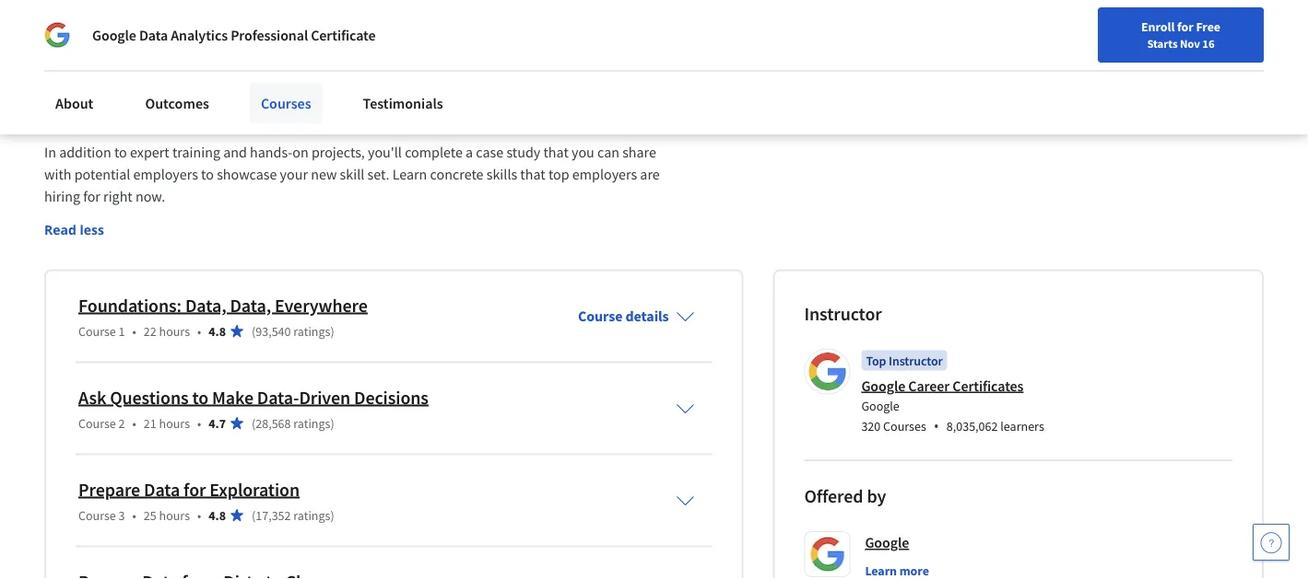 Task type: vqa. For each thing, say whether or not it's contained in the screenshot.
Offered
yes



Task type: describe. For each thing, give the bounding box(es) containing it.
r
[[612, 84, 621, 103]]

google up learn more button
[[865, 534, 909, 552]]

in addition to expert training and hands-on projects, you'll complete a case study that you can share with potential employers to showcase your new skill set. learn concrete skills that top employers are hiring for right now.
[[44, 143, 663, 206]]

read less button
[[44, 220, 104, 239]]

ask
[[78, 386, 106, 409]]

1 data, from the left
[[185, 294, 226, 317]]

ethics,
[[565, 25, 605, 44]]

0 vertical spatial instructor
[[804, 302, 882, 325]]

platforms and tools you will learn include:
[[44, 84, 318, 103]]

top
[[866, 352, 886, 369]]

foundations: data, data, everywhere
[[78, 294, 368, 317]]

ratings for exploration
[[293, 507, 330, 524]]

right
[[103, 187, 133, 206]]

courses link
[[250, 83, 322, 124]]

certificate
[[311, 26, 376, 44]]

• right 1
[[132, 323, 136, 340]]

foundations:
[[78, 294, 182, 317]]

prepare data for exploration
[[78, 478, 300, 501]]

testimonials
[[363, 94, 443, 112]]

expert
[[130, 143, 169, 162]]

new
[[311, 165, 337, 184]]

1 horizontal spatial for
[[184, 478, 206, 501]]

a
[[466, 143, 473, 162]]

• left 4.7 on the left of the page
[[197, 415, 201, 432]]

and inside in addition to expert training and hands-on projects, you'll complete a case study that you can share with potential employers to showcase your new skill set. learn concrete skills that top employers are hiring for right now.
[[223, 143, 247, 162]]

read less
[[44, 221, 104, 238]]

thinking,
[[477, 25, 532, 44]]

learn more
[[865, 563, 929, 579]]

you'll
[[368, 143, 402, 162]]

you inside in addition to expert training and hands-on projects, you'll complete a case study that you can share with potential employers to showcase your new skill set. learn concrete skills that top employers are hiring for right now.
[[572, 143, 594, 162]]

hiring
[[44, 187, 80, 206]]

study
[[506, 143, 540, 162]]

gain
[[122, 25, 150, 44]]

free
[[1196, 18, 1220, 35]]

google up 320
[[861, 398, 900, 415]]

320
[[861, 418, 881, 435]]

google link
[[865, 532, 909, 554]]

questions
[[110, 386, 189, 409]]

22
[[144, 323, 156, 340]]

hours for data,
[[159, 323, 190, 340]]

for inside enroll for free starts nov 16
[[1177, 18, 1193, 35]]

case
[[476, 143, 504, 162]]

17,352
[[256, 507, 291, 524]]

projects,
[[311, 143, 365, 162]]

course inside course details dropdown button
[[578, 307, 623, 326]]

and left tools
[[111, 84, 136, 103]]

courses inside top instructor google career certificates google 320 courses • 8,035,062 learners
[[883, 418, 926, 435]]

0 horizontal spatial will
[[153, 25, 177, 44]]

google data analytics professional certificate
[[92, 26, 376, 44]]

offered by
[[804, 485, 886, 508]]

showcase
[[217, 165, 277, 184]]

1 vertical spatial that
[[520, 165, 545, 184]]

21
[[144, 415, 156, 432]]

in
[[44, 143, 56, 162]]

16
[[1202, 36, 1215, 51]]

) for make
[[330, 415, 334, 432]]

25
[[144, 507, 156, 524]]

tools
[[139, 84, 172, 103]]

course 1 • 22 hours •
[[78, 323, 201, 340]]

skills
[[486, 165, 517, 184]]

( 17,352 ratings )
[[252, 507, 334, 524]]

instructor inside top instructor google career certificates google 320 courses • 8,035,062 learners
[[889, 352, 943, 369]]

• right 3
[[132, 507, 136, 524]]

read
[[44, 221, 76, 238]]

skill
[[340, 165, 364, 184]]

make
[[212, 386, 253, 409]]

with
[[44, 165, 71, 184]]

presentations, spreadsheets, sql, tableau and r programming
[[44, 84, 624, 125]]

1 horizontal spatial will
[[202, 84, 226, 103]]

4.7
[[209, 415, 226, 432]]

programming
[[44, 106, 129, 125]]

driven
[[299, 386, 350, 409]]

2
[[119, 415, 125, 432]]

prepare
[[78, 478, 140, 501]]

hands-
[[250, 143, 292, 162]]

( for exploration
[[252, 507, 256, 524]]

skills you'll gain will include:
[[44, 25, 236, 44]]

93,540
[[256, 323, 291, 340]]

course 2 • 21 hours •
[[78, 415, 201, 432]]

top instructor google career certificates google 320 courses • 8,035,062 learners
[[861, 352, 1044, 436]]

0 horizontal spatial courses
[[261, 94, 311, 112]]

analytics
[[171, 26, 228, 44]]

nov
[[1180, 36, 1200, 51]]

4.8 for data,
[[209, 323, 226, 340]]

data inside data cleaning, problem solving, critical thinking, data ethics, and data visualization
[[236, 25, 264, 44]]

more
[[899, 563, 929, 579]]

less
[[80, 221, 104, 238]]

course details button
[[563, 281, 709, 352]]

can
[[597, 143, 619, 162]]

hours for data
[[159, 507, 190, 524]]

google image
[[44, 22, 70, 48]]

) for everywhere
[[330, 323, 334, 340]]

hours for questions
[[159, 415, 190, 432]]

and inside data cleaning, problem solving, critical thinking, data ethics, and data visualization
[[608, 25, 632, 44]]

exploration
[[210, 478, 300, 501]]



Task type: locate. For each thing, give the bounding box(es) containing it.
learners
[[1000, 418, 1044, 435]]

testimonials link
[[352, 83, 454, 124]]

2 ) from the top
[[330, 415, 334, 432]]

employers down can in the top left of the page
[[572, 165, 637, 184]]

0 horizontal spatial data
[[535, 25, 562, 44]]

google
[[92, 26, 136, 44], [861, 377, 905, 395], [861, 398, 900, 415], [865, 534, 909, 552]]

visualization
[[44, 47, 122, 66]]

0 vertical spatial hours
[[159, 323, 190, 340]]

4.8 for for
[[209, 507, 226, 524]]

1 ratings from the top
[[293, 323, 330, 340]]

decisions
[[354, 386, 429, 409]]

top
[[548, 165, 569, 184]]

you right tools
[[175, 84, 199, 103]]

menu item
[[974, 18, 1093, 78]]

to for make
[[192, 386, 208, 409]]

hours right 25
[[159, 507, 190, 524]]

1 vertical spatial )
[[330, 415, 334, 432]]

• inside top instructor google career certificates google 320 courses • 8,035,062 learners
[[934, 417, 939, 436]]

ask questions to make data-driven decisions
[[78, 386, 429, 409]]

foundations: data, data, everywhere link
[[78, 294, 368, 317]]

0 vertical spatial courses
[[261, 94, 311, 112]]

for left exploration
[[184, 478, 206, 501]]

0 horizontal spatial data,
[[185, 294, 226, 317]]

data for analytics
[[139, 26, 168, 44]]

include:
[[180, 25, 233, 44], [265, 84, 318, 103]]

0 vertical spatial )
[[330, 323, 334, 340]]

help center image
[[1260, 532, 1282, 554]]

( down foundations: data, data, everywhere
[[252, 323, 256, 340]]

2 employers from the left
[[572, 165, 637, 184]]

hours right the 22 on the bottom left
[[159, 323, 190, 340]]

)
[[330, 323, 334, 340], [330, 415, 334, 432], [330, 507, 334, 524]]

for inside in addition to expert training and hands-on projects, you'll complete a case study that you can share with potential employers to showcase your new skill set. learn concrete skills that top employers are hiring for right now.
[[83, 187, 100, 206]]

courses up on
[[261, 94, 311, 112]]

include: up platforms and tools you will learn include:
[[180, 25, 233, 44]]

2 vertical spatial hours
[[159, 507, 190, 524]]

data, up course 1 • 22 hours •
[[185, 294, 226, 317]]

1 vertical spatial hours
[[159, 415, 190, 432]]

2 vertical spatial (
[[252, 507, 256, 524]]

0 vertical spatial learn
[[392, 165, 427, 184]]

will right gain
[[153, 25, 177, 44]]

0 horizontal spatial learn
[[392, 165, 427, 184]]

coursera image
[[22, 15, 139, 44]]

2 ( from the top
[[252, 415, 256, 432]]

1 ) from the top
[[330, 323, 334, 340]]

data left analytics
[[139, 26, 168, 44]]

by
[[867, 485, 886, 508]]

for up nov
[[1177, 18, 1193, 35]]

2 4.8 from the top
[[209, 507, 226, 524]]

skills
[[44, 25, 80, 44]]

1 horizontal spatial data,
[[230, 294, 271, 317]]

1 vertical spatial instructor
[[889, 352, 943, 369]]

data
[[535, 25, 562, 44], [635, 25, 663, 44]]

0 horizontal spatial employers
[[133, 165, 198, 184]]

learn down google link
[[865, 563, 897, 579]]

enroll
[[1141, 18, 1175, 35]]

( for everywhere
[[252, 323, 256, 340]]

ratings for everywhere
[[293, 323, 330, 340]]

and right ethics,
[[608, 25, 632, 44]]

platforms
[[44, 84, 109, 103]]

1 vertical spatial you
[[572, 143, 594, 162]]

will left learn
[[202, 84, 226, 103]]

0 horizontal spatial instructor
[[804, 302, 882, 325]]

complete
[[405, 143, 463, 162]]

2 data from the left
[[635, 25, 663, 44]]

1 horizontal spatial include:
[[265, 84, 318, 103]]

training
[[172, 143, 220, 162]]

hours right 21
[[159, 415, 190, 432]]

1 vertical spatial to
[[201, 165, 214, 184]]

1 horizontal spatial instructor
[[889, 352, 943, 369]]

1 vertical spatial include:
[[265, 84, 318, 103]]

course left details
[[578, 307, 623, 326]]

course 3 • 25 hours •
[[78, 507, 201, 524]]

courses
[[261, 94, 311, 112], [883, 418, 926, 435]]

• down prepare data for exploration
[[197, 507, 201, 524]]

prepare data for exploration link
[[78, 478, 300, 501]]

2 ratings from the top
[[293, 415, 330, 432]]

learn inside learn more button
[[865, 563, 897, 579]]

1 hours from the top
[[159, 323, 190, 340]]

data-
[[257, 386, 299, 409]]

3 ) from the top
[[330, 507, 334, 524]]

cleaning,
[[267, 25, 323, 44]]

presentations,
[[321, 84, 409, 103]]

instructor
[[804, 302, 882, 325], [889, 352, 943, 369]]

to left make
[[192, 386, 208, 409]]

learn inside in addition to expert training and hands-on projects, you'll complete a case study that you can share with potential employers to showcase your new skill set. learn concrete skills that top employers are hiring for right now.
[[392, 165, 427, 184]]

google career certificates link
[[861, 377, 1024, 395]]

) right 17,352
[[330, 507, 334, 524]]

to down the training
[[201, 165, 214, 184]]

course for prepare data for exploration
[[78, 507, 116, 524]]

ratings for make
[[293, 415, 330, 432]]

course details
[[578, 307, 669, 326]]

course left 3
[[78, 507, 116, 524]]

ratings right 17,352
[[293, 507, 330, 524]]

ratings down everywhere at the bottom left of the page
[[293, 323, 330, 340]]

1 horizontal spatial employers
[[572, 165, 637, 184]]

1 vertical spatial (
[[252, 415, 256, 432]]

( down exploration
[[252, 507, 256, 524]]

potential
[[74, 165, 130, 184]]

that down study
[[520, 165, 545, 184]]

instructor up the career
[[889, 352, 943, 369]]

• down foundations: data, data, everywhere
[[197, 323, 201, 340]]

2 vertical spatial )
[[330, 507, 334, 524]]

data up 25
[[144, 478, 180, 501]]

include: right learn
[[265, 84, 318, 103]]

your
[[280, 165, 308, 184]]

problem
[[326, 25, 378, 44]]

0 horizontal spatial include:
[[180, 25, 233, 44]]

employers up now.
[[133, 165, 198, 184]]

( 93,540 ratings )
[[252, 323, 334, 340]]

enroll for free starts nov 16
[[1141, 18, 1220, 51]]

data, up the "93,540"
[[230, 294, 271, 317]]

details
[[625, 307, 669, 326]]

you'll
[[83, 25, 120, 44]]

1 employers from the left
[[133, 165, 198, 184]]

0 vertical spatial you
[[175, 84, 199, 103]]

that up top
[[543, 143, 569, 162]]

data left ethics,
[[535, 25, 562, 44]]

1 horizontal spatial courses
[[883, 418, 926, 435]]

(
[[252, 323, 256, 340], [252, 415, 256, 432], [252, 507, 256, 524]]

( for make
[[252, 415, 256, 432]]

3 ( from the top
[[252, 507, 256, 524]]

( down ask questions to make data-driven decisions
[[252, 415, 256, 432]]

are
[[640, 165, 660, 184]]

career
[[908, 377, 950, 395]]

3 hours from the top
[[159, 507, 190, 524]]

you left can in the top left of the page
[[572, 143, 594, 162]]

and inside presentations, spreadsheets, sql, tableau and r programming
[[586, 84, 609, 103]]

2 hours from the top
[[159, 415, 190, 432]]

course for ask questions to make data-driven decisions
[[78, 415, 116, 432]]

critical
[[432, 25, 474, 44]]

None search field
[[263, 12, 567, 48]]

0 vertical spatial that
[[543, 143, 569, 162]]

for down potential
[[83, 187, 100, 206]]

that
[[543, 143, 569, 162], [520, 165, 545, 184]]

2 vertical spatial ratings
[[293, 507, 330, 524]]

4.8 down "prepare data for exploration" "link"
[[209, 507, 226, 524]]

1 vertical spatial learn
[[865, 563, 897, 579]]

2 vertical spatial for
[[184, 478, 206, 501]]

on
[[292, 143, 309, 162]]

learn right the set.
[[392, 165, 427, 184]]

google up visualization
[[92, 26, 136, 44]]

share
[[622, 143, 656, 162]]

2 horizontal spatial for
[[1177, 18, 1193, 35]]

addition
[[59, 143, 111, 162]]

1 horizontal spatial you
[[572, 143, 594, 162]]

outcomes
[[145, 94, 209, 112]]

4.8 down the foundations: data, data, everywhere link
[[209, 323, 226, 340]]

1 vertical spatial 4.8
[[209, 507, 226, 524]]

ratings down driven
[[293, 415, 330, 432]]

set.
[[367, 165, 389, 184]]

1 horizontal spatial data
[[635, 25, 663, 44]]

data cleaning, problem solving, critical thinking, data ethics, and data visualization
[[44, 25, 665, 66]]

data left 'cleaning,'
[[236, 25, 264, 44]]

outcomes link
[[134, 83, 220, 124]]

8,035,062
[[947, 418, 998, 435]]

• left 8,035,062
[[934, 417, 939, 436]]

to up potential
[[114, 143, 127, 162]]

learn
[[229, 84, 262, 103]]

offered
[[804, 485, 863, 508]]

0 horizontal spatial you
[[175, 84, 199, 103]]

2 vertical spatial to
[[192, 386, 208, 409]]

2 data, from the left
[[230, 294, 271, 317]]

• right 2
[[132, 415, 136, 432]]

0 vertical spatial will
[[153, 25, 177, 44]]

and up showcase
[[223, 143, 247, 162]]

course for foundations: data, data, everywhere
[[78, 323, 116, 340]]

1 vertical spatial for
[[83, 187, 100, 206]]

1 4.8 from the top
[[209, 323, 226, 340]]

and left r
[[586, 84, 609, 103]]

instructor up top on the bottom right
[[804, 302, 882, 325]]

solving,
[[381, 25, 429, 44]]

professional
[[231, 26, 308, 44]]

ratings
[[293, 323, 330, 340], [293, 415, 330, 432], [293, 507, 330, 524]]

sql,
[[502, 84, 531, 103]]

) down driven
[[330, 415, 334, 432]]

0 vertical spatial to
[[114, 143, 127, 162]]

ask questions to make data-driven decisions link
[[78, 386, 429, 409]]

data for for
[[144, 478, 180, 501]]

1 vertical spatial ratings
[[293, 415, 330, 432]]

0 vertical spatial for
[[1177, 18, 1193, 35]]

0 vertical spatial include:
[[180, 25, 233, 44]]

data right ethics,
[[635, 25, 663, 44]]

0 vertical spatial (
[[252, 323, 256, 340]]

about
[[55, 94, 93, 112]]

3 ratings from the top
[[293, 507, 330, 524]]

learn more button
[[865, 562, 929, 580]]

to for expert
[[114, 143, 127, 162]]

1 horizontal spatial learn
[[865, 563, 897, 579]]

0 vertical spatial ratings
[[293, 323, 330, 340]]

course left 1
[[78, 323, 116, 340]]

( 28,568 ratings )
[[252, 415, 334, 432]]

0 vertical spatial 4.8
[[209, 323, 226, 340]]

tableau
[[534, 84, 583, 103]]

google down top on the bottom right
[[861, 377, 905, 395]]

1 vertical spatial courses
[[883, 418, 926, 435]]

google career certificates image
[[807, 352, 848, 392]]

concrete
[[430, 165, 484, 184]]

you
[[175, 84, 199, 103], [572, 143, 594, 162]]

data,
[[185, 294, 226, 317], [230, 294, 271, 317]]

hours
[[159, 323, 190, 340], [159, 415, 190, 432], [159, 507, 190, 524]]

1 ( from the top
[[252, 323, 256, 340]]

about link
[[44, 83, 105, 124]]

course left 2
[[78, 415, 116, 432]]

) down everywhere at the bottom left of the page
[[330, 323, 334, 340]]

) for exploration
[[330, 507, 334, 524]]

1 data from the left
[[535, 25, 562, 44]]

1 vertical spatial will
[[202, 84, 226, 103]]

28,568
[[256, 415, 291, 432]]

0 horizontal spatial for
[[83, 187, 100, 206]]

courses right 320
[[883, 418, 926, 435]]



